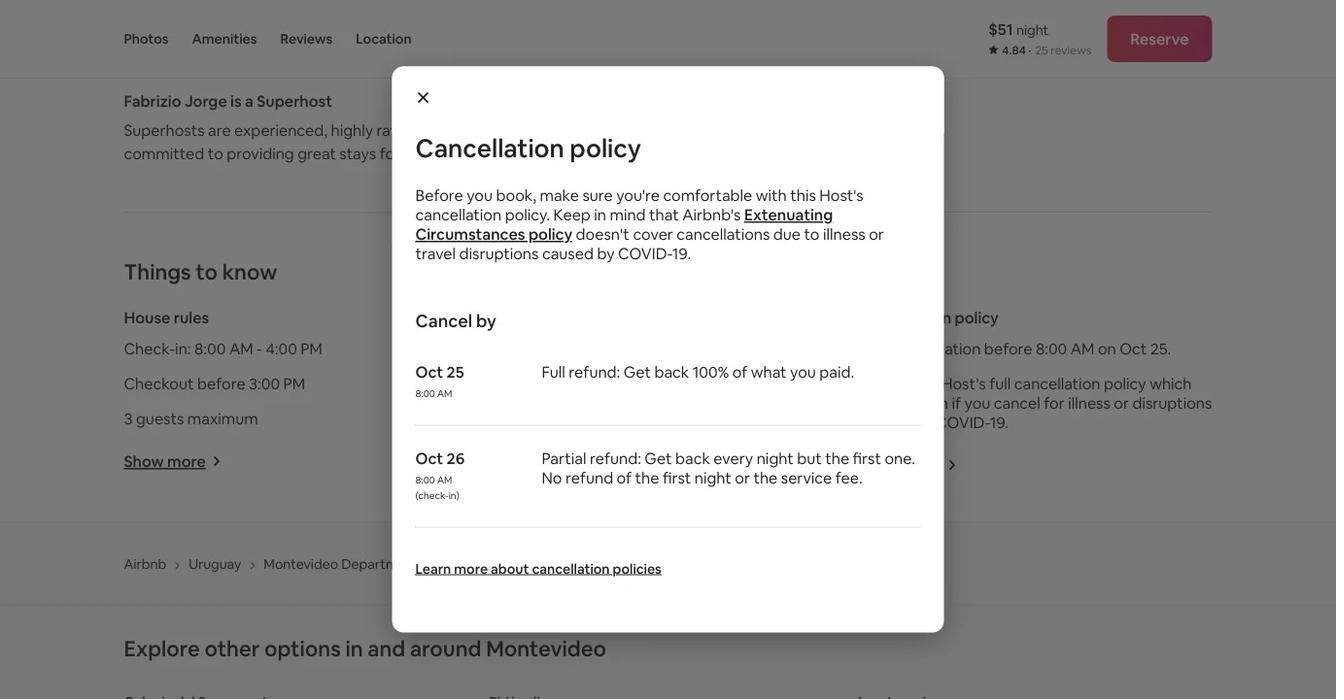 Task type: locate. For each thing, give the bounding box(es) containing it.
0 vertical spatial cancellation policy
[[415, 132, 641, 164]]

to left the know
[[196, 258, 218, 286]]

the right refund
[[635, 468, 659, 488]]

4:00
[[266, 339, 297, 359]]

0 vertical spatial illness
[[823, 225, 866, 244]]

0 vertical spatial on
[[1098, 339, 1116, 359]]

2 horizontal spatial of
[[887, 16, 899, 32]]

1 vertical spatial airbnb
[[124, 556, 166, 573]]

2 horizontal spatial show more button
[[860, 456, 957, 476]]

the inside review the host's full cancellation policy which applies even if you cancel for illness or disruptions caused by covid-19.
[[914, 374, 938, 394]]

before up maximum
[[197, 374, 245, 394]]

1 horizontal spatial first
[[853, 449, 881, 469]]

cancellation policy inside "dialog"
[[415, 132, 641, 164]]

more inside button
[[164, 46, 203, 66]]

1 vertical spatial 19.
[[990, 412, 1009, 432]]

0 horizontal spatial on
[[564, 409, 582, 429]]

refund: inside partial refund: get back every night but the first one. no refund of the first night or the service fee.
[[590, 449, 641, 469]]

are down jorge
[[208, 120, 231, 140]]

1 vertical spatial caused
[[860, 412, 911, 432]]

a
[[245, 91, 254, 111]]

0 vertical spatial covid-
[[618, 244, 672, 264]]

1 vertical spatial illness
[[1068, 393, 1111, 413]]

read
[[124, 46, 161, 66]]

get right refund
[[645, 449, 672, 469]]

am for 26
[[437, 474, 452, 487]]

1 horizontal spatial illness
[[1068, 393, 1111, 413]]

0 vertical spatial 19.
[[672, 244, 691, 264]]

oct inside oct 26 8:00 am (check-in)
[[415, 449, 443, 469]]

more inside cancellation policy "dialog"
[[454, 560, 488, 578]]

cancellation policy for cancellation
[[860, 308, 999, 327]]

1 horizontal spatial you
[[790, 363, 816, 382]]

2 horizontal spatial you
[[965, 393, 991, 413]]

covid-
[[618, 244, 672, 264], [936, 412, 990, 432]]

learn more about cancellation policies
[[415, 560, 662, 578]]

pm right 3:00
[[283, 374, 305, 394]]

0 vertical spatial refund:
[[569, 363, 620, 382]]

things to know
[[124, 258, 277, 286]]

for inside review the host's full cancellation policy which applies even if you cancel for illness or disruptions caused by covid-19.
[[1044, 393, 1065, 413]]

cancellation policy up free
[[860, 308, 999, 327]]

get for 100%
[[624, 363, 651, 382]]

cancellation
[[415, 132, 564, 164], [860, 308, 952, 327]]

to inside doesn't cover cancellations due to illness or travel disruptions caused by covid-19.
[[804, 225, 820, 244]]

mind
[[610, 205, 646, 225]]

covid- inside doesn't cover cancellations due to illness or travel disruptions caused by covid-19.
[[618, 244, 672, 264]]

fabrizio
[[124, 91, 181, 111]]

pm right 4:00
[[301, 339, 322, 359]]

disruptions down policy.
[[459, 244, 539, 264]]

0 horizontal spatial in
[[345, 636, 363, 663]]

oct inside oct 25 8:00 am
[[415, 363, 443, 382]]

what
[[751, 363, 787, 382]]

26
[[447, 449, 465, 469]]

0 vertical spatial cancellation
[[415, 132, 564, 164]]

1 horizontal spatial for
[[1044, 393, 1065, 413]]

show more button down even at bottom right
[[860, 456, 957, 476]]

1 horizontal spatial covid-
[[936, 412, 990, 432]]

disruptions down 25.
[[1133, 393, 1212, 413]]

illness
[[823, 225, 866, 244], [1068, 393, 1111, 413]]

of left what
[[733, 363, 748, 382]]

oct left the 26
[[415, 449, 443, 469]]

service
[[781, 468, 832, 488]]

montevideo department
[[264, 556, 419, 573]]

2 vertical spatial of
[[617, 468, 632, 488]]

8:00 up review the host's full cancellation policy which applies even if you cancel for illness or disruptions caused by covid-19. on the bottom right of page
[[1036, 339, 1067, 359]]

airbnb left uruguay
[[124, 556, 166, 573]]

alarm
[[544, 374, 584, 394]]

on left 25.
[[1098, 339, 1116, 359]]

am up in)
[[437, 474, 452, 487]]

live
[[536, 409, 560, 429]]

oct down cancel
[[415, 363, 443, 382]]

cancel
[[994, 393, 1041, 413]]

host's
[[820, 186, 864, 206]]

2 vertical spatial oct
[[415, 449, 443, 469]]

1 vertical spatial get
[[645, 449, 672, 469]]

get inside partial refund: get back every night but the first one. no refund of the first night or the service fee.
[[645, 449, 672, 469]]

more
[[164, 46, 203, 66], [167, 452, 206, 472], [535, 452, 574, 472], [903, 456, 942, 476], [454, 560, 488, 578]]

0 horizontal spatial for
[[380, 143, 401, 163]]

policy up sure
[[570, 132, 641, 164]]

airbnb inside to protect your payment, never transfer money or communicate outside of the airbnb website or app.
[[922, 16, 958, 32]]

more down even at bottom right
[[903, 456, 942, 476]]

oct 26 8:00 am (check-in)
[[415, 449, 465, 502]]

1 horizontal spatial caused
[[860, 412, 911, 432]]

amenities button
[[192, 0, 257, 78]]

am
[[229, 339, 253, 359], [1071, 339, 1095, 359], [437, 388, 452, 400], [437, 474, 452, 487]]

0 vertical spatial back
[[654, 363, 689, 382]]

8:00 right in:
[[194, 339, 226, 359]]

8:00 inside oct 25 8:00 am
[[415, 388, 435, 400]]

you right if
[[965, 393, 991, 413]]

first
[[853, 449, 881, 469], [663, 468, 691, 488]]

back for every
[[675, 449, 710, 469]]

1 horizontal spatial of
[[733, 363, 748, 382]]

cancel by
[[415, 310, 496, 332]]

night left but
[[757, 449, 794, 469]]

committed
[[124, 143, 204, 163]]

checkout before 3:00 pm
[[124, 374, 305, 394]]

0 horizontal spatial night
[[695, 468, 732, 488]]

0 vertical spatial by
[[597, 244, 615, 264]]

first left 'every'
[[663, 468, 691, 488]]

1 vertical spatial for
[[1044, 393, 1065, 413]]

1 vertical spatial oct
[[415, 363, 443, 382]]

1 vertical spatial of
[[733, 363, 748, 382]]

oct left 25.
[[1120, 339, 1147, 359]]

explore other options in and around montevideo
[[124, 636, 606, 663]]

reviews
[[1051, 43, 1092, 58]]

get left "100%"
[[624, 363, 651, 382]]

0 vertical spatial of
[[887, 16, 899, 32]]

0 vertical spatial airbnb
[[922, 16, 958, 32]]

outside
[[845, 16, 885, 32]]

pet(s) live on property
[[492, 409, 649, 429]]

of down transfer on the top
[[887, 16, 899, 32]]

or left which
[[1114, 393, 1129, 413]]

more right learn
[[454, 560, 488, 578]]

refund: right the full
[[569, 363, 620, 382]]

by down mind
[[597, 244, 615, 264]]

covid- down host's at the bottom right of the page
[[936, 412, 990, 432]]

8:00 down cancel
[[415, 388, 435, 400]]

are right who
[[495, 120, 518, 140]]

reserve button
[[1107, 16, 1212, 62]]

communicate
[[768, 16, 842, 32]]

to inside fabrizio jorge is a superhost superhosts are experienced, highly rated hosts who are committed to providing great stays for guests.
[[208, 143, 223, 163]]

show more button down live
[[492, 452, 589, 472]]

1 horizontal spatial on
[[1098, 339, 1116, 359]]

cancellation policy
[[415, 132, 641, 164], [860, 308, 999, 327]]

2 horizontal spatial by
[[915, 412, 932, 432]]

1 horizontal spatial airbnb
[[922, 16, 958, 32]]

oct
[[1120, 339, 1147, 359], [415, 363, 443, 382], [415, 449, 443, 469]]

0 horizontal spatial of
[[617, 468, 632, 488]]

policy left which
[[1104, 374, 1146, 394]]

refund: right partial
[[590, 449, 641, 469]]

8:00
[[194, 339, 226, 359], [1036, 339, 1067, 359], [415, 388, 435, 400], [415, 474, 435, 487]]

show down pet(s)
[[492, 452, 532, 472]]

0 horizontal spatial cancellation
[[415, 132, 564, 164]]

0 horizontal spatial disruptions
[[459, 244, 539, 264]]

1 vertical spatial by
[[476, 310, 496, 332]]

if
[[952, 393, 961, 413]]

1 vertical spatial you
[[790, 363, 816, 382]]

for right cancel
[[1044, 393, 1065, 413]]

2 are from the left
[[495, 120, 518, 140]]

other
[[205, 636, 260, 663]]

cancellation inside review the host's full cancellation policy which applies even if you cancel for illness or disruptions caused by covid-19.
[[1014, 374, 1101, 394]]

night
[[1017, 21, 1049, 38], [757, 449, 794, 469], [695, 468, 732, 488]]

0 horizontal spatial illness
[[823, 225, 866, 244]]

amenities
[[192, 30, 257, 48]]

0 vertical spatial get
[[624, 363, 651, 382]]

2 horizontal spatial show more
[[860, 456, 942, 476]]

extenuating circumstances policy
[[415, 205, 833, 244]]

cancellation down "free cancellation before 8:00 am on oct 25."
[[1014, 374, 1101, 394]]

1 vertical spatial 25
[[447, 363, 464, 382]]

to protect your payment, never transfer money or communicate outside of the airbnb website or app.
[[715, 1, 958, 47]]

1 vertical spatial back
[[675, 449, 710, 469]]

4.84
[[1002, 43, 1026, 58]]

show down 3
[[124, 452, 164, 472]]

property right "&"
[[557, 308, 622, 327]]

you inside review the host's full cancellation policy which applies even if you cancel for illness or disruptions caused by covid-19.
[[965, 393, 991, 413]]

1 horizontal spatial night
[[757, 449, 794, 469]]

0 horizontal spatial 19.
[[672, 244, 691, 264]]

house
[[124, 308, 170, 327]]

you left book,
[[467, 186, 493, 206]]

2 vertical spatial by
[[915, 412, 932, 432]]

0 vertical spatial in
[[594, 205, 606, 225]]

you left paid.
[[790, 363, 816, 382]]

back for 100%
[[654, 363, 689, 382]]

0 vertical spatial you
[[467, 186, 493, 206]]

19. down full
[[990, 412, 1009, 432]]

19. inside review the host's full cancellation policy which applies even if you cancel for illness or disruptions caused by covid-19.
[[990, 412, 1009, 432]]

more for pet(s) live on property show more button
[[535, 452, 574, 472]]

0 horizontal spatial 25
[[447, 363, 464, 382]]

2 vertical spatial you
[[965, 393, 991, 413]]

1 horizontal spatial cancellation policy
[[860, 308, 999, 327]]

cancellation policy dialog
[[392, 67, 944, 633]]

0 vertical spatial caused
[[542, 244, 594, 264]]

or right due
[[869, 225, 884, 244]]

1 horizontal spatial 25
[[1035, 43, 1048, 58]]

1 vertical spatial disruptions
[[1133, 393, 1212, 413]]

your
[[774, 1, 798, 16]]

full
[[542, 363, 566, 382]]

cancellation inside "dialog"
[[415, 132, 564, 164]]

experienced,
[[234, 120, 328, 140]]

0 horizontal spatial by
[[476, 310, 496, 332]]

2 horizontal spatial show
[[860, 456, 900, 476]]

more down the 3 guests maximum
[[167, 452, 206, 472]]

disruptions
[[459, 244, 539, 264], [1133, 393, 1212, 413]]

show more down guests
[[124, 452, 206, 472]]

25 down cancel by
[[447, 363, 464, 382]]

1 horizontal spatial show more button
[[492, 452, 589, 472]]

around
[[410, 636, 482, 663]]

caused inside review the host's full cancellation policy which applies even if you cancel for illness or disruptions caused by covid-19.
[[860, 412, 911, 432]]

are
[[208, 120, 231, 140], [495, 120, 518, 140]]

the down transfer on the top
[[901, 16, 919, 32]]

montevideo for montevideo department
[[264, 556, 338, 573]]

1 horizontal spatial show
[[492, 452, 532, 472]]

photos button
[[124, 0, 169, 78]]

back left 'every'
[[675, 449, 710, 469]]

am left -
[[229, 339, 253, 359]]

by inside doesn't cover cancellations due to illness or travel disruptions caused by covid-19.
[[597, 244, 615, 264]]

safety & property
[[492, 308, 622, 327]]

cancellation up travel
[[415, 205, 502, 225]]

by left if
[[915, 412, 932, 432]]

first left one.
[[853, 449, 881, 469]]

full
[[990, 374, 1011, 394]]

refund: for partial
[[590, 449, 641, 469]]

which
[[1150, 374, 1192, 394]]

1 horizontal spatial cancellation
[[860, 308, 952, 327]]

in left mind
[[594, 205, 606, 225]]

travel
[[415, 244, 456, 264]]

caused
[[542, 244, 594, 264], [860, 412, 911, 432]]

0 vertical spatial disruptions
[[459, 244, 539, 264]]

1 horizontal spatial disruptions
[[1133, 393, 1212, 413]]

1 are from the left
[[208, 120, 231, 140]]

due
[[773, 225, 801, 244]]

this
[[790, 186, 816, 206]]

pet(s)
[[492, 409, 533, 429]]

policy down make
[[529, 225, 573, 244]]

cancellation policy up book,
[[415, 132, 641, 164]]

show more
[[124, 452, 206, 472], [492, 452, 574, 472], [860, 456, 942, 476]]

sure
[[583, 186, 613, 206]]

you're
[[616, 186, 660, 206]]

of right refund
[[617, 468, 632, 488]]

hosts
[[419, 120, 458, 140]]

am inside oct 26 8:00 am (check-in)
[[437, 474, 452, 487]]

19. down that on the top of the page
[[672, 244, 691, 264]]

show more button down guests
[[124, 452, 221, 472]]

1 horizontal spatial by
[[597, 244, 615, 264]]

to right due
[[804, 225, 820, 244]]

one.
[[885, 449, 916, 469]]

partial
[[542, 449, 587, 469]]

show for pet(s) live on property
[[492, 452, 532, 472]]

0 horizontal spatial caused
[[542, 244, 594, 264]]

or left service
[[735, 468, 750, 488]]

guests
[[136, 409, 184, 429]]

0 vertical spatial to
[[208, 143, 223, 163]]

to
[[208, 143, 223, 163], [804, 225, 820, 244], [196, 258, 218, 286]]

get
[[624, 363, 651, 382], [645, 449, 672, 469]]

cancellation up book,
[[415, 132, 564, 164]]

2 horizontal spatial night
[[1017, 21, 1049, 38]]

more right the "read"
[[164, 46, 203, 66]]

guests.
[[404, 143, 456, 163]]

review
[[860, 374, 911, 394]]

the
[[901, 16, 919, 32], [914, 374, 938, 394], [825, 449, 849, 469], [635, 468, 659, 488], [754, 468, 778, 488]]

property up refund
[[585, 409, 649, 429]]

book,
[[496, 186, 536, 206]]

the left if
[[914, 374, 938, 394]]

caused down review
[[860, 412, 911, 432]]

is
[[230, 91, 242, 111]]

am inside oct 25 8:00 am
[[437, 388, 452, 400]]

read more
[[124, 46, 203, 66]]

airbnb down transfer on the top
[[922, 16, 958, 32]]

show more down live
[[492, 452, 574, 472]]

airbnb
[[922, 16, 958, 32], [124, 556, 166, 573]]

for down rated
[[380, 143, 401, 163]]

1 vertical spatial refund:
[[590, 449, 641, 469]]

1 vertical spatial cancellation
[[860, 308, 952, 327]]

illness down host's
[[823, 225, 866, 244]]

1 horizontal spatial 19.
[[990, 412, 1009, 432]]

1 horizontal spatial are
[[495, 120, 518, 140]]

8:00 for in:
[[194, 339, 226, 359]]

oct for 26
[[415, 449, 443, 469]]

show more down applies on the right bottom of the page
[[860, 456, 942, 476]]

(check-
[[415, 490, 449, 502]]

1 vertical spatial covid-
[[936, 412, 990, 432]]

or inside review the host's full cancellation policy which applies even if you cancel for illness or disruptions caused by covid-19.
[[1114, 393, 1129, 413]]

caused down keep
[[542, 244, 594, 264]]

1 horizontal spatial show more
[[492, 452, 574, 472]]

montevideo for montevideo
[[441, 556, 516, 573]]

by right cancel
[[476, 310, 496, 332]]

covid- down mind
[[618, 244, 672, 264]]

show down applies on the right bottom of the page
[[860, 456, 900, 476]]

night up ·
[[1017, 21, 1049, 38]]

1 vertical spatial cancellation policy
[[860, 308, 999, 327]]

back left "100%"
[[654, 363, 689, 382]]

8:00 for 26
[[415, 474, 435, 487]]

0 horizontal spatial show more
[[124, 452, 206, 472]]

jorge
[[185, 91, 227, 111]]

0 vertical spatial for
[[380, 143, 401, 163]]

1 vertical spatial on
[[564, 409, 582, 429]]

cancellation for you
[[415, 132, 564, 164]]

airbnb's
[[682, 205, 741, 225]]

0 horizontal spatial are
[[208, 120, 231, 140]]

8:00 up (check-
[[415, 474, 435, 487]]

in left and
[[345, 636, 363, 663]]

1 horizontal spatial before
[[984, 339, 1033, 359]]

show
[[124, 452, 164, 472], [492, 452, 532, 472], [860, 456, 900, 476]]

0 horizontal spatial covid-
[[618, 244, 672, 264]]

am up the 26
[[437, 388, 452, 400]]

back inside partial refund: get back every night but the first one. no refund of the first night or the service fee.
[[675, 449, 710, 469]]

0 horizontal spatial cancellation policy
[[415, 132, 641, 164]]

1 horizontal spatial in
[[594, 205, 606, 225]]

1 vertical spatial to
[[804, 225, 820, 244]]

show more button
[[124, 452, 221, 472], [492, 452, 589, 472], [860, 456, 957, 476]]

illness right cancel
[[1068, 393, 1111, 413]]

to left providing
[[208, 143, 223, 163]]

you inside before you book, make sure you're comfortable with this host's cancellation policy. keep in mind that airbnb's
[[467, 186, 493, 206]]

more down live
[[535, 452, 574, 472]]

before up full
[[984, 339, 1033, 359]]

show more for review the host's full cancellation policy which applies even if you cancel for illness or disruptions caused by covid-19.
[[860, 456, 942, 476]]

8:00 for 25
[[415, 388, 435, 400]]

show for review the host's full cancellation policy which applies even if you cancel for illness or disruptions caused by covid-19.
[[860, 456, 900, 476]]

cancellation up host's at the bottom right of the page
[[895, 339, 981, 359]]

night left service
[[695, 468, 732, 488]]

cancellation up free
[[860, 308, 952, 327]]

0 horizontal spatial you
[[467, 186, 493, 206]]

on right live
[[564, 409, 582, 429]]

-
[[257, 339, 262, 359]]

more for the left show more button
[[167, 452, 206, 472]]

maximum
[[187, 409, 258, 429]]

25 right ·
[[1035, 43, 1048, 58]]

0 vertical spatial before
[[984, 339, 1033, 359]]

8:00 inside oct 26 8:00 am (check-in)
[[415, 474, 435, 487]]



Task type: describe. For each thing, give the bounding box(es) containing it.
1 vertical spatial in
[[345, 636, 363, 663]]

stays
[[339, 143, 376, 163]]

full refund: get back 100% of what you paid.
[[542, 363, 854, 382]]

of inside to protect your payment, never transfer money or communicate outside of the airbnb website or app.
[[887, 16, 899, 32]]

safety
[[492, 308, 539, 327]]

0 vertical spatial property
[[557, 308, 622, 327]]

checkout
[[124, 374, 194, 394]]

but
[[797, 449, 822, 469]]

1 vertical spatial pm
[[283, 374, 305, 394]]

by inside review the host's full cancellation policy which applies even if you cancel for illness or disruptions caused by covid-19.
[[915, 412, 932, 432]]

0 horizontal spatial first
[[663, 468, 691, 488]]

applies
[[860, 393, 911, 413]]

learn more about cancellation policies link
[[415, 560, 662, 578]]

partial refund: get back every night but the first one. no refund of the first night or the service fee.
[[542, 449, 916, 488]]

who
[[461, 120, 492, 140]]

am up review the host's full cancellation policy which applies even if you cancel for illness or disruptions caused by covid-19. on the bottom right of page
[[1071, 339, 1095, 359]]

refund
[[566, 468, 613, 488]]

great
[[298, 143, 336, 163]]

extenuating
[[744, 205, 833, 225]]

$51 night
[[989, 19, 1049, 39]]

website
[[715, 32, 757, 47]]

3:00
[[249, 374, 280, 394]]

disruptions inside doesn't cover cancellations due to illness or travel disruptions caused by covid-19.
[[459, 244, 539, 264]]

the inside to protect your payment, never transfer money or communicate outside of the airbnb website or app.
[[901, 16, 919, 32]]

paid.
[[820, 363, 854, 382]]

comfortable
[[663, 186, 752, 206]]

get for every
[[645, 449, 672, 469]]

4.84 · 25 reviews
[[1002, 43, 1092, 58]]

review the host's full cancellation policy which applies even if you cancel for illness or disruptions caused by covid-19.
[[860, 374, 1212, 432]]

reviews
[[280, 30, 333, 48]]

19. inside doesn't cover cancellations due to illness or travel disruptions caused by covid-19.
[[672, 244, 691, 264]]

&
[[542, 308, 553, 327]]

montevideo link
[[441, 556, 516, 573]]

before you book, make sure you're comfortable with this host's cancellation policy. keep in mind that airbnb's
[[415, 186, 864, 225]]

0 vertical spatial pm
[[301, 339, 322, 359]]

even
[[914, 393, 948, 413]]

montevideo department link
[[264, 556, 419, 573]]

things
[[124, 258, 191, 286]]

with
[[756, 186, 787, 206]]

read more button
[[124, 45, 203, 68]]

protect
[[731, 1, 771, 16]]

cancellation right about on the bottom
[[532, 560, 610, 578]]

policy inside review the host's full cancellation policy which applies even if you cancel for illness or disruptions caused by covid-19.
[[1104, 374, 1146, 394]]

100%
[[693, 363, 729, 382]]

superhost
[[257, 91, 332, 111]]

in inside before you book, make sure you're comfortable with this host's cancellation policy. keep in mind that airbnb's
[[594, 205, 606, 225]]

am for 25
[[437, 388, 452, 400]]

reserve
[[1131, 29, 1189, 49]]

show more button for review the host's full cancellation policy which applies even if you cancel for illness or disruptions caused by covid-19.
[[860, 456, 957, 476]]

cancel
[[415, 310, 472, 332]]

0 horizontal spatial before
[[197, 374, 245, 394]]

money
[[715, 16, 752, 32]]

refund: for full
[[569, 363, 620, 382]]

options
[[264, 636, 341, 663]]

cancellation for cancellation
[[860, 308, 952, 327]]

the right 'every'
[[754, 468, 778, 488]]

free cancellation before 8:00 am on oct 25.
[[860, 339, 1171, 359]]

policy.
[[505, 205, 550, 225]]

covid- inside review the host's full cancellation policy which applies even if you cancel for illness or disruptions caused by covid-19.
[[936, 412, 990, 432]]

photos
[[124, 30, 169, 48]]

0 horizontal spatial show more button
[[124, 452, 221, 472]]

disruptions inside review the host's full cancellation policy which applies even if you cancel for illness or disruptions caused by covid-19.
[[1133, 393, 1212, 413]]

every
[[714, 449, 753, 469]]

show more for pet(s) live on property
[[492, 452, 574, 472]]

0 horizontal spatial show
[[124, 452, 164, 472]]

oct for 25
[[415, 363, 443, 382]]

1 vertical spatial property
[[585, 409, 649, 429]]

·
[[1029, 43, 1031, 58]]

policy up "free cancellation before 8:00 am on oct 25."
[[955, 308, 999, 327]]

to
[[715, 1, 728, 16]]

2 vertical spatial to
[[196, 258, 218, 286]]

or left app.
[[760, 32, 771, 47]]

keep
[[554, 205, 591, 225]]

night inside $51 night
[[1017, 21, 1049, 38]]

doesn't cover cancellations due to illness or travel disruptions caused by covid-19.
[[415, 225, 884, 264]]

cancellation policy for you
[[415, 132, 641, 164]]

never
[[854, 1, 884, 16]]

25 inside oct 25 8:00 am
[[447, 363, 464, 382]]

policies
[[613, 560, 662, 578]]

for inside fabrizio jorge is a superhost superhosts are experienced, highly rated hosts who are committed to providing great stays for guests.
[[380, 143, 401, 163]]

doesn't
[[576, 225, 630, 244]]

check-
[[124, 339, 175, 359]]

know
[[222, 258, 277, 286]]

the right but
[[825, 449, 849, 469]]

0 vertical spatial oct
[[1120, 339, 1147, 359]]

cancellation inside before you book, make sure you're comfortable with this host's cancellation policy. keep in mind that airbnb's
[[415, 205, 502, 225]]

reviews button
[[280, 0, 333, 78]]

or inside partial refund: get back every night but the first one. no refund of the first night or the service fee.
[[735, 468, 750, 488]]

uruguay
[[189, 556, 241, 573]]

uruguay link
[[189, 556, 241, 573]]

illness inside doesn't cover cancellations due to illness or travel disruptions caused by covid-19.
[[823, 225, 866, 244]]

make
[[540, 186, 579, 206]]

more for review the host's full cancellation policy which applies even if you cancel for illness or disruptions caused by covid-19. show more button
[[903, 456, 942, 476]]

rules
[[174, 308, 209, 327]]

3 guests maximum
[[124, 409, 258, 429]]

or inside doesn't cover cancellations due to illness or travel disruptions caused by covid-19.
[[869, 225, 884, 244]]

circumstances
[[415, 225, 525, 244]]

check-in: 8:00 am - 4:00 pm
[[124, 339, 322, 359]]

or down protect
[[754, 16, 766, 32]]

fabrizio jorge is a superhost superhosts are experienced, highly rated hosts who are committed to providing great stays for guests.
[[124, 91, 518, 163]]

policy inside "extenuating circumstances policy"
[[529, 225, 573, 244]]

cancellations
[[677, 225, 770, 244]]

that
[[649, 205, 679, 225]]

oct 25 8:00 am
[[415, 363, 464, 400]]

superhosts
[[124, 120, 205, 140]]

0 horizontal spatial airbnb
[[124, 556, 166, 573]]

before
[[415, 186, 463, 206]]

no
[[542, 468, 562, 488]]

providing
[[227, 143, 294, 163]]

rated
[[377, 120, 415, 140]]

show more button for pet(s) live on property
[[492, 452, 589, 472]]

25.
[[1150, 339, 1171, 359]]

am for in:
[[229, 339, 253, 359]]

illness inside review the host's full cancellation policy which applies even if you cancel for illness or disruptions caused by covid-19.
[[1068, 393, 1111, 413]]

location button
[[356, 0, 412, 78]]

of inside partial refund: get back every night but the first one. no refund of the first night or the service fee.
[[617, 468, 632, 488]]

caused inside doesn't cover cancellations due to illness or travel disruptions caused by covid-19.
[[542, 244, 594, 264]]

explore
[[124, 636, 200, 663]]

0 vertical spatial 25
[[1035, 43, 1048, 58]]

house rules
[[124, 308, 209, 327]]



Task type: vqa. For each thing, say whether or not it's contained in the screenshot.
leftmost Su
no



